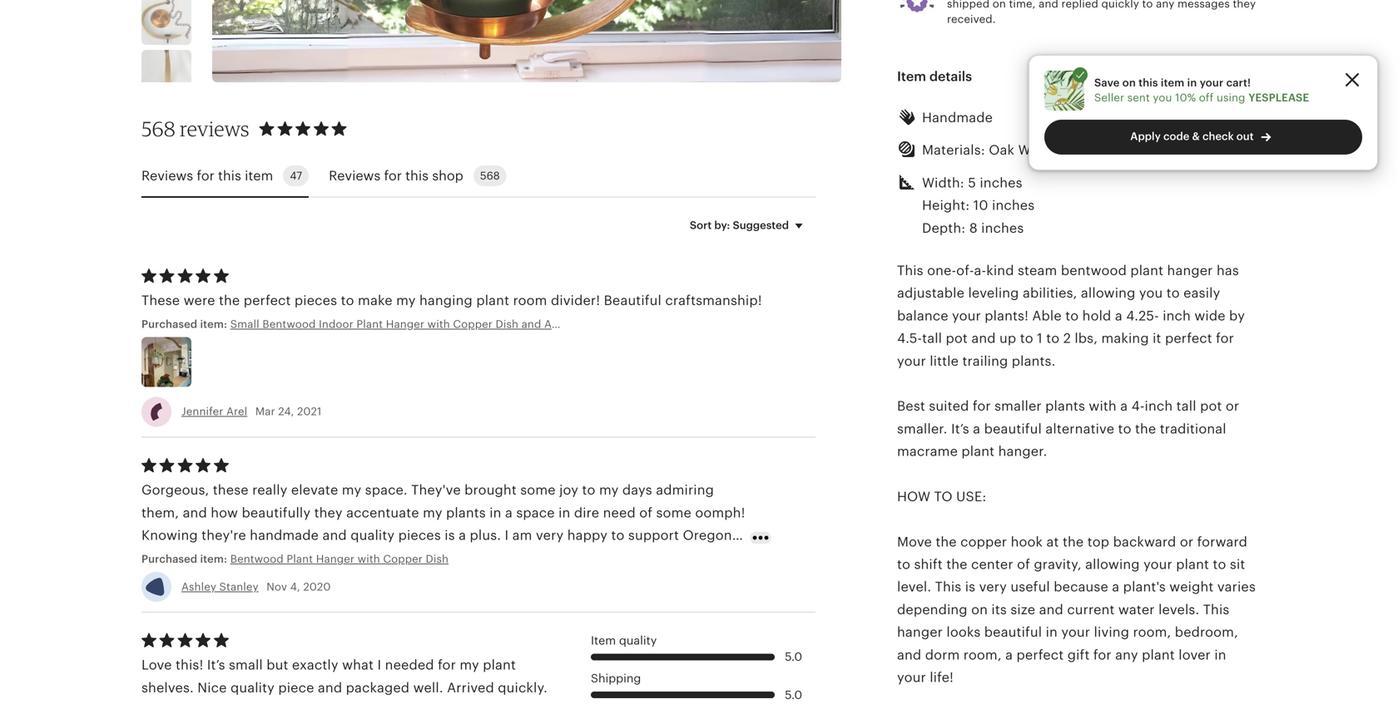 Task type: vqa. For each thing, say whether or not it's contained in the screenshot.
Pay
no



Task type: locate. For each thing, give the bounding box(es) containing it.
bentwood
[[230, 554, 284, 566]]

best
[[897, 399, 925, 414]]

for up well.
[[438, 658, 456, 673]]

0 horizontal spatial plants
[[446, 506, 486, 521]]

0 horizontal spatial pot
[[946, 331, 968, 346]]

0 horizontal spatial very
[[536, 528, 564, 543]]

reviews right 47
[[329, 168, 381, 183]]

1 horizontal spatial this
[[405, 168, 429, 183]]

0 vertical spatial plants
[[1045, 399, 1085, 414]]

it's up the nice
[[207, 658, 225, 673]]

0 horizontal spatial item
[[245, 168, 273, 183]]

0 horizontal spatial 568
[[141, 117, 176, 141]]

1 horizontal spatial hanger
[[1167, 263, 1213, 278]]

chain
[[1253, 143, 1289, 158]]

for inside best suited for smaller plants with a 4-inch tall pot or smaller. it's a beautiful alternative to the traditional macrame plant hanger.
[[973, 399, 991, 414]]

this for reviews for this shop
[[405, 168, 429, 183]]

0 horizontal spatial is
[[445, 528, 455, 543]]

for inside move the copper hook at the top backward or forward to shift the center of gravity, allowing your plant to sit level. this is very useful because a plant's weight varies depending on its size and current water levels. this hanger looks beautiful in your living room, bedroom, and dorm room, a perfect gift for any plant lover in your life!
[[1093, 648, 1112, 663]]

5.0
[[785, 651, 802, 664], [785, 689, 802, 702]]

1 horizontal spatial this
[[935, 580, 961, 595]]

varies
[[1217, 580, 1256, 595]]

1 vertical spatial item
[[591, 635, 616, 648]]

the down 4-
[[1135, 422, 1156, 437]]

1 beautiful from the top
[[984, 422, 1042, 437]]

for right gift
[[1093, 648, 1112, 663]]

plant up quickly. at the left bottom of the page
[[483, 658, 516, 673]]

beautifully
[[242, 506, 311, 521]]

this!
[[176, 658, 203, 673]]

0 vertical spatial item:
[[200, 318, 227, 331]]

it's down suited
[[951, 422, 969, 437]]

dorm
[[925, 648, 960, 663]]

shelves.
[[141, 681, 194, 696]]

tall up traditional
[[1176, 399, 1196, 414]]

to right 1
[[1046, 331, 1060, 346]]

arrived
[[447, 681, 494, 696]]

i
[[505, 528, 509, 543], [377, 658, 381, 673], [256, 704, 260, 705]]

beautiful inside move the copper hook at the top backward or forward to shift the center of gravity, allowing your plant to sit level. this is very useful because a plant's weight varies depending on its size and current water levels. this hanger looks beautiful in your living room, bedroom, and dorm room, a perfect gift for any plant lover in your life!
[[984, 625, 1042, 640]]

inch left the wide
[[1163, 309, 1191, 324]]

using
[[1217, 92, 1245, 104]]

0 vertical spatial hanger
[[1167, 263, 1213, 278]]

0 vertical spatial on
[[1122, 76, 1136, 89]]

0 vertical spatial item
[[897, 69, 926, 84]]

off
[[1199, 92, 1214, 104]]

my up arrived
[[460, 658, 479, 673]]

1 horizontal spatial item
[[897, 69, 926, 84]]

1 vertical spatial plants
[[446, 506, 486, 521]]

0 horizontal spatial wood,
[[1018, 143, 1060, 158]]

or inside move the copper hook at the top backward or forward to shift the center of gravity, allowing your plant to sit level. this is very useful because a plant's weight varies depending on its size and current water levels. this hanger looks beautiful in your living room, bedroom, and dorm room, a perfect gift for any plant lover in your life!
[[1180, 535, 1194, 550]]

1 vertical spatial 5.0
[[785, 689, 802, 702]]

0 horizontal spatial some
[[520, 483, 556, 498]]

make
[[358, 293, 393, 308]]

1 vertical spatial item
[[245, 168, 273, 183]]

and up another!
[[318, 681, 342, 696]]

1 vertical spatial 568
[[480, 170, 500, 182]]

0 vertical spatial 5.0
[[785, 651, 802, 664]]

quality inside 'love this!  it's small but exactly what i needed for my plant shelves. nice quality piece and packaged well. arrived quickly. loved it so much i ordered another!'
[[231, 681, 275, 696]]

0 vertical spatial pot
[[946, 331, 968, 346]]

0 horizontal spatial with
[[358, 554, 380, 566]]

2 reviews from the left
[[329, 168, 381, 183]]

what
[[342, 658, 374, 673]]

easily
[[1184, 286, 1220, 301]]

tall down balance
[[922, 331, 942, 346]]

1 horizontal spatial or
[[1226, 399, 1239, 414]]

inches right 8
[[981, 221, 1024, 236]]

2 5.0 from the top
[[785, 689, 802, 702]]

save on this item in your cart! seller sent you 10% off using yesplease
[[1094, 76, 1309, 104]]

copper
[[960, 535, 1007, 550]]

purchased
[[141, 318, 197, 331], [141, 554, 197, 566]]

any
[[1115, 648, 1138, 663]]

2 horizontal spatial quality
[[619, 635, 657, 648]]

1 vertical spatial it
[[184, 704, 193, 705]]

hook
[[1011, 535, 1043, 550]]

1 horizontal spatial it's
[[951, 422, 969, 437]]

plants inside 'gorgeous, these really elevate my space. they've brought some joy to my days admiring them, and how beautifully they accentuate my plants in a space in dire need of some oomph! knowing they're handmade and quality pieces is a plus. i am very happy to support oregon artisans!'
[[446, 506, 486, 521]]

allowing inside this one-of-a-kind steam bentwood plant hanger has adjustable leveling abilities, allowing you to easily balance your plants! able to hold a 4.25- inch wide by 4.5-tall pot and up to 1 to 2 lbs, making it perfect for your little trailing plants.
[[1081, 286, 1136, 301]]

0 vertical spatial of
[[639, 506, 653, 521]]

0 horizontal spatial tall
[[922, 331, 942, 346]]

pot inside this one-of-a-kind steam bentwood plant hanger has adjustable leveling abilities, allowing you to easily balance your plants! able to hold a 4.25- inch wide by 4.5-tall pot and up to 1 to 2 lbs, making it perfect for your little trailing plants.
[[946, 331, 968, 346]]

smaller
[[995, 399, 1042, 414]]

0 horizontal spatial it's
[[207, 658, 225, 673]]

ashley stanley link
[[181, 581, 259, 594]]

inch inside best suited for smaller plants with a 4-inch tall pot or smaller. it's a beautiful alternative to the traditional macrame plant hanger.
[[1145, 399, 1173, 414]]

this up sent
[[1139, 76, 1158, 89]]

item up 'shipping'
[[591, 635, 616, 648]]

depending
[[897, 603, 968, 618]]

0 vertical spatial 568
[[141, 117, 176, 141]]

plants
[[1045, 399, 1085, 414], [446, 506, 486, 521]]

1 vertical spatial item:
[[200, 554, 227, 566]]

apply code & check out
[[1130, 130, 1254, 143]]

1 vertical spatial is
[[965, 580, 975, 595]]

plant up 4.25-
[[1130, 263, 1164, 278]]

or inside best suited for smaller plants with a 4-inch tall pot or smaller. it's a beautiful alternative to the traditional macrame plant hanger.
[[1226, 399, 1239, 414]]

with inside best suited for smaller plants with a 4-inch tall pot or smaller. it's a beautiful alternative to the traditional macrame plant hanger.
[[1089, 399, 1117, 414]]

making
[[1101, 331, 1149, 346]]

item details button
[[882, 57, 1272, 97]]

1 purchased from the top
[[141, 318, 197, 331]]

0 vertical spatial allowing
[[1081, 286, 1136, 301]]

1 vertical spatial very
[[979, 580, 1007, 595]]

0 horizontal spatial pieces
[[295, 293, 337, 308]]

balance
[[897, 309, 948, 324]]

them,
[[141, 506, 179, 521]]

2 beautiful from the top
[[984, 625, 1042, 640]]

0 vertical spatial is
[[445, 528, 455, 543]]

artisans!
[[141, 551, 196, 566]]

is down center
[[965, 580, 975, 595]]

1 vertical spatial inch
[[1145, 399, 1173, 414]]

bentwood half moon indoor plant hanger with copper dish image 8 image
[[141, 50, 191, 100]]

0 horizontal spatial this
[[897, 263, 924, 278]]

1 vertical spatial inches
[[992, 198, 1035, 213]]

in up 10%
[[1187, 76, 1197, 89]]

reviews for reviews for this shop
[[329, 168, 381, 183]]

0 vertical spatial with
[[1089, 399, 1117, 414]]

you up 4.25-
[[1139, 286, 1163, 301]]

some down admiring
[[656, 506, 691, 521]]

pot up the little
[[946, 331, 968, 346]]

you left 10%
[[1153, 92, 1172, 104]]

days
[[622, 483, 652, 498]]

levels.
[[1158, 603, 1199, 618]]

pieces up copper
[[398, 528, 441, 543]]

you inside this one-of-a-kind steam bentwood plant hanger has adjustable leveling abilities, allowing you to easily balance your plants! able to hold a 4.25- inch wide by 4.5-tall pot and up to 1 to 2 lbs, making it perfect for your little trailing plants.
[[1139, 286, 1163, 301]]

this
[[1139, 76, 1158, 89], [218, 168, 241, 183], [405, 168, 429, 183]]

they're
[[202, 528, 246, 543]]

very down space
[[536, 528, 564, 543]]

to inside best suited for smaller plants with a 4-inch tall pot or smaller. it's a beautiful alternative to the traditional macrame plant hanger.
[[1118, 422, 1131, 437]]

purchased down these in the left of the page
[[141, 318, 197, 331]]

568 for 568 reviews
[[141, 117, 176, 141]]

of down hook
[[1017, 558, 1030, 573]]

room
[[513, 293, 547, 308]]

1 vertical spatial some
[[656, 506, 691, 521]]

item
[[1161, 76, 1185, 89], [245, 168, 273, 183]]

10%
[[1175, 92, 1196, 104]]

current
[[1067, 603, 1115, 618]]

this left 'shop'
[[405, 168, 429, 183]]

1 item: from the top
[[200, 318, 227, 331]]

of inside 'gorgeous, these really elevate my space. they've brought some joy to my days admiring them, and how beautifully they accentuate my plants in a space in dire need of some oomph! knowing they're handmade and quality pieces is a plus. i am very happy to support oregon artisans!'
[[639, 506, 653, 521]]

568 for 568
[[480, 170, 500, 182]]

reviews down 568 reviews
[[141, 168, 193, 183]]

copper,
[[1157, 143, 1209, 158]]

allowing
[[1081, 286, 1136, 301], [1085, 558, 1140, 573]]

this up depending on the right bottom of page
[[935, 580, 961, 595]]

this for save on this item in your cart! seller sent you 10% off using yesplease
[[1139, 76, 1158, 89]]

1 vertical spatial it's
[[207, 658, 225, 673]]

0 vertical spatial room,
[[1133, 625, 1171, 640]]

1 horizontal spatial room,
[[1133, 625, 1171, 640]]

is up dish
[[445, 528, 455, 543]]

item: down they're
[[200, 554, 227, 566]]

0 vertical spatial purchased
[[141, 318, 197, 331]]

0 vertical spatial beautiful
[[984, 422, 1042, 437]]

1 vertical spatial hanger
[[897, 625, 943, 640]]

1 vertical spatial perfect
[[1165, 331, 1212, 346]]

for down by
[[1216, 331, 1234, 346]]

they've
[[411, 483, 461, 498]]

small
[[229, 658, 263, 673]]

1 horizontal spatial pieces
[[398, 528, 441, 543]]

ashley stanley nov 4, 2020
[[181, 581, 331, 594]]

plant up weight in the right of the page
[[1176, 558, 1209, 573]]

568 right 'shop'
[[480, 170, 500, 182]]

0 vertical spatial very
[[536, 528, 564, 543]]

2 horizontal spatial i
[[505, 528, 509, 543]]

1 vertical spatial beautiful
[[984, 625, 1042, 640]]

hanger up easily
[[1167, 263, 1213, 278]]

2
[[1063, 331, 1071, 346]]

item left 47
[[245, 168, 273, 183]]

item inside save on this item in your cart! seller sent you 10% off using yesplease
[[1161, 76, 1185, 89]]

in
[[1187, 76, 1197, 89], [490, 506, 501, 521], [558, 506, 570, 521], [1046, 625, 1058, 640], [1214, 648, 1226, 663]]

inches right '5'
[[980, 176, 1023, 190]]

plant left hanger.
[[962, 444, 995, 459]]

is inside move the copper hook at the top backward or forward to shift the center of gravity, allowing your plant to sit level. this is very useful because a plant's weight varies depending on its size and current water levels. this hanger looks beautiful in your living room, bedroom, and dorm room, a perfect gift for any plant lover in your life!
[[965, 580, 975, 595]]

the
[[219, 293, 240, 308], [1135, 422, 1156, 437], [936, 535, 957, 550], [1063, 535, 1084, 550], [946, 558, 968, 573]]

1 horizontal spatial it
[[1153, 331, 1161, 346]]

plants up alternative
[[1045, 399, 1085, 414]]

0 vertical spatial some
[[520, 483, 556, 498]]

well.
[[413, 681, 443, 696]]

on left its
[[971, 603, 988, 618]]

this up adjustable
[[897, 263, 924, 278]]

my right make
[[396, 293, 416, 308]]

to right alternative
[[1118, 422, 1131, 437]]

perfect left gift
[[1017, 648, 1064, 663]]

1 vertical spatial tall
[[1176, 399, 1196, 414]]

or left forward
[[1180, 535, 1194, 550]]

very inside 'gorgeous, these really elevate my space. they've brought some joy to my days admiring them, and how beautifully they accentuate my plants in a space in dire need of some oomph! knowing they're handmade and quality pieces is a plus. i am very happy to support oregon artisans!'
[[536, 528, 564, 543]]

pot
[[946, 331, 968, 346], [1200, 399, 1222, 414]]

and
[[971, 331, 996, 346], [183, 506, 207, 521], [322, 528, 347, 543], [1039, 603, 1063, 618], [897, 648, 921, 663], [318, 681, 342, 696]]

1 vertical spatial pieces
[[398, 528, 441, 543]]

perfect inside move the copper hook at the top backward or forward to shift the center of gravity, allowing your plant to sit level. this is very useful because a plant's weight varies depending on its size and current water levels. this hanger looks beautiful in your living room, bedroom, and dorm room, a perfect gift for any plant lover in your life!
[[1017, 648, 1064, 663]]

you inside save on this item in your cart! seller sent you 10% off using yesplease
[[1153, 92, 1172, 104]]

your down the "backward"
[[1144, 558, 1172, 573]]

inch inside this one-of-a-kind steam bentwood plant hanger has adjustable leveling abilities, allowing you to easily balance your plants! able to hold a 4.25- inch wide by 4.5-tall pot and up to 1 to 2 lbs, making it perfect for your little trailing plants.
[[1163, 309, 1191, 324]]

plant inside this one-of-a-kind steam bentwood plant hanger has adjustable leveling abilities, allowing you to easily balance your plants! able to hold a 4.25- inch wide by 4.5-tall pot and up to 1 to 2 lbs, making it perfect for your little trailing plants.
[[1130, 263, 1164, 278]]

water
[[1118, 603, 1155, 618]]

beautiful
[[984, 422, 1042, 437], [984, 625, 1042, 640]]

0 vertical spatial you
[[1153, 92, 1172, 104]]

a left 4-
[[1120, 399, 1128, 414]]

1 horizontal spatial on
[[1122, 76, 1136, 89]]

and left dorm
[[897, 648, 921, 663]]

0 vertical spatial quality
[[351, 528, 395, 543]]

a right hold
[[1115, 309, 1122, 324]]

1 vertical spatial pot
[[1200, 399, 1222, 414]]

to up 2
[[1065, 309, 1079, 324]]

room,
[[1133, 625, 1171, 640], [963, 648, 1002, 663]]

1 reviews from the left
[[141, 168, 193, 183]]

568 down bentwood half moon indoor plant hanger with copper dish image 8
[[141, 117, 176, 141]]

0 horizontal spatial this
[[218, 168, 241, 183]]

craftsmanship!
[[665, 293, 762, 308]]

item: down were
[[200, 318, 227, 331]]

quality down small
[[231, 681, 275, 696]]

yesplease
[[1248, 92, 1309, 104]]

0 vertical spatial it
[[1153, 331, 1161, 346]]

little
[[930, 354, 959, 369]]

plant right any
[[1142, 648, 1175, 663]]

item inside dropdown button
[[897, 69, 926, 84]]

room, down looks
[[963, 648, 1002, 663]]

looks
[[947, 625, 981, 640]]

very inside move the copper hook at the top backward or forward to shift the center of gravity, allowing your plant to sit level. this is very useful because a plant's weight varies depending on its size and current water levels. this hanger looks beautiful in your living room, bedroom, and dorm room, a perfect gift for any plant lover in your life!
[[979, 580, 1007, 595]]

of
[[639, 506, 653, 521], [1017, 558, 1030, 573]]

this up bedroom,
[[1203, 603, 1230, 618]]

1 horizontal spatial of
[[1017, 558, 1030, 573]]

space
[[516, 506, 555, 521]]

level.
[[897, 580, 931, 595]]

wood, down apply
[[1112, 143, 1153, 158]]

2 horizontal spatial this
[[1139, 76, 1158, 89]]

bentwood half moon indoor plant hanger with copper dish image 7 image
[[141, 0, 191, 45]]

admiring
[[656, 483, 714, 498]]

0 horizontal spatial item
[[591, 635, 616, 648]]

for right suited
[[973, 399, 991, 414]]

a inside this one-of-a-kind steam bentwood plant hanger has adjustable leveling abilities, allowing you to easily balance your plants! able to hold a 4.25- inch wide by 4.5-tall pot and up to 1 to 2 lbs, making it perfect for your little trailing plants.
[[1115, 309, 1122, 324]]

1 vertical spatial i
[[377, 658, 381, 673]]

it left so
[[184, 704, 193, 705]]

tab list containing reviews for this item
[[141, 156, 816, 198]]

tab list
[[141, 156, 816, 198]]

sort
[[690, 219, 712, 232]]

in down useful
[[1046, 625, 1058, 640]]

plant inside 'love this!  it's small but exactly what i needed for my plant shelves. nice quality piece and packaged well. arrived quickly. loved it so much i ordered another!'
[[483, 658, 516, 673]]

of up support
[[639, 506, 653, 521]]

2 horizontal spatial perfect
[[1165, 331, 1212, 346]]

with up alternative
[[1089, 399, 1117, 414]]

some up space
[[520, 483, 556, 498]]

so
[[197, 704, 212, 705]]

shop
[[432, 168, 463, 183]]

pot up traditional
[[1200, 399, 1222, 414]]

0 vertical spatial it's
[[951, 422, 969, 437]]

1 vertical spatial on
[[971, 603, 988, 618]]

of inside move the copper hook at the top backward or forward to shift the center of gravity, allowing your plant to sit level. this is very useful because a plant's weight varies depending on its size and current water levels. this hanger looks beautiful in your living room, bedroom, and dorm room, a perfect gift for any plant lover in your life!
[[1017, 558, 1030, 573]]

purchased item: bentwood plant hanger with copper dish
[[141, 554, 449, 566]]

hanger inside move the copper hook at the top backward or forward to shift the center of gravity, allowing your plant to sit level. this is very useful because a plant's weight varies depending on its size and current water levels. this hanger looks beautiful in your living room, bedroom, and dorm room, a perfect gift for any plant lover in your life!
[[897, 625, 943, 640]]

1 vertical spatial of
[[1017, 558, 1030, 573]]

2 vertical spatial quality
[[231, 681, 275, 696]]

0 horizontal spatial or
[[1180, 535, 1194, 550]]

1 wood, from the left
[[1018, 143, 1060, 158]]

perfect down the wide
[[1165, 331, 1212, 346]]

wood, right oak
[[1018, 143, 1060, 158]]

1 5.0 from the top
[[785, 651, 802, 664]]

really
[[252, 483, 287, 498]]

i left the am
[[505, 528, 509, 543]]

1 vertical spatial with
[[358, 554, 380, 566]]

to
[[1166, 286, 1180, 301], [341, 293, 354, 308], [1065, 309, 1079, 324], [1020, 331, 1033, 346], [1046, 331, 1060, 346], [1118, 422, 1131, 437], [582, 483, 595, 498], [611, 528, 625, 543], [897, 558, 910, 573], [1213, 558, 1226, 573]]

quality up 'shipping'
[[619, 635, 657, 648]]

2 purchased from the top
[[141, 554, 197, 566]]

your up off
[[1200, 76, 1224, 89]]

0 horizontal spatial hanger
[[897, 625, 943, 640]]

0 horizontal spatial reviews
[[141, 168, 193, 183]]

1 horizontal spatial tall
[[1176, 399, 1196, 414]]

2 item: from the top
[[200, 554, 227, 566]]

a right smaller.
[[973, 422, 980, 437]]

your
[[1200, 76, 1224, 89], [952, 309, 981, 324], [897, 354, 926, 369], [1144, 558, 1172, 573], [1061, 625, 1090, 640], [897, 671, 926, 686]]

dire
[[574, 506, 599, 521]]

this down "reviews"
[[218, 168, 241, 183]]

shipping
[[591, 673, 641, 686]]

reviews for this shop
[[329, 168, 463, 183]]

1 horizontal spatial perfect
[[1017, 648, 1064, 663]]

item left details
[[897, 69, 926, 84]]

0 horizontal spatial it
[[184, 704, 193, 705]]

on up sent
[[1122, 76, 1136, 89]]

purchased item:
[[141, 318, 230, 331]]

on inside move the copper hook at the top backward or forward to shift the center of gravity, allowing your plant to sit level. this is very useful because a plant's weight varies depending on its size and current water levels. this hanger looks beautiful in your living room, bedroom, and dorm room, a perfect gift for any plant lover in your life!
[[971, 603, 988, 618]]

1 horizontal spatial item
[[1161, 76, 1185, 89]]

ordered
[[263, 704, 315, 705]]

plants up "plus."
[[446, 506, 486, 521]]

0 vertical spatial i
[[505, 528, 509, 543]]

hanger inside this one-of-a-kind steam bentwood plant hanger has adjustable leveling abilities, allowing you to easily balance your plants! able to hold a 4.25- inch wide by 4.5-tall pot and up to 1 to 2 lbs, making it perfect for your little trailing plants.
[[1167, 263, 1213, 278]]

568
[[141, 117, 176, 141], [480, 170, 500, 182]]

0 vertical spatial this
[[897, 263, 924, 278]]

gorgeous, these really elevate my space. they've brought some joy to my days admiring them, and how beautifully they accentuate my plants in a space in dire need of some oomph! knowing they're handmade and quality pieces is a plus. i am very happy to support oregon artisans!
[[141, 483, 745, 566]]

perfect
[[244, 293, 291, 308], [1165, 331, 1212, 346], [1017, 648, 1064, 663]]

beautiful down 'smaller' at the bottom of the page
[[984, 422, 1042, 437]]

room, down water
[[1133, 625, 1171, 640]]

0 vertical spatial inches
[[980, 176, 1023, 190]]

very down center
[[979, 580, 1007, 595]]

this inside save on this item in your cart! seller sent you 10% off using yesplease
[[1139, 76, 1158, 89]]

am
[[512, 528, 532, 543]]

accentuate
[[346, 506, 419, 521]]

1 horizontal spatial i
[[377, 658, 381, 673]]

with right hanger
[[358, 554, 380, 566]]

0 vertical spatial or
[[1226, 399, 1239, 414]]

1 horizontal spatial 568
[[480, 170, 500, 182]]

i right much
[[256, 704, 260, 705]]

allowing down top
[[1085, 558, 1140, 573]]

plants inside best suited for smaller plants with a 4-inch tall pot or smaller. it's a beautiful alternative to the traditional macrame plant hanger.
[[1045, 399, 1085, 414]]

1 horizontal spatial quality
[[351, 528, 395, 543]]

smaller.
[[897, 422, 947, 437]]

0 horizontal spatial of
[[639, 506, 653, 521]]

steam
[[1018, 263, 1057, 278]]

how to use:
[[897, 490, 986, 505]]

and up trailing
[[971, 331, 996, 346]]

it's inside best suited for smaller plants with a 4-inch tall pot or smaller. it's a beautiful alternative to the traditional macrame plant hanger.
[[951, 422, 969, 437]]

a left "plus."
[[459, 528, 466, 543]]

1 vertical spatial allowing
[[1085, 558, 1140, 573]]

1 horizontal spatial with
[[1089, 399, 1117, 414]]

0 horizontal spatial on
[[971, 603, 988, 618]]

1 vertical spatial quality
[[619, 635, 657, 648]]

and inside 'love this!  it's small but exactly what i needed for my plant shelves. nice quality piece and packaged well. arrived quickly. loved it so much i ordered another!'
[[318, 681, 342, 696]]

0 horizontal spatial quality
[[231, 681, 275, 696]]



Task type: describe. For each thing, give the bounding box(es) containing it.
plants!
[[985, 309, 1029, 324]]

how
[[897, 490, 931, 505]]

to down need
[[611, 528, 625, 543]]

lbs,
[[1075, 331, 1098, 346]]

item: for purchased item: bentwood plant hanger with copper dish
[[200, 554, 227, 566]]

lover
[[1179, 648, 1211, 663]]

and left the how at the bottom left of page
[[183, 506, 207, 521]]

by
[[1229, 309, 1245, 324]]

suggested
[[733, 219, 789, 232]]

item for item quality
[[591, 635, 616, 648]]

much
[[215, 704, 252, 705]]

sort by: suggested button
[[677, 208, 821, 243]]

your inside save on this item in your cart! seller sent you 10% off using yesplease
[[1200, 76, 1224, 89]]

5.0 for item quality
[[785, 651, 802, 664]]

pot inside best suited for smaller plants with a 4-inch tall pot or smaller. it's a beautiful alternative to the traditional macrame plant hanger.
[[1200, 399, 1222, 414]]

1
[[1037, 331, 1043, 346]]

height:
[[922, 198, 970, 213]]

hanging
[[419, 293, 473, 308]]

in inside save on this item in your cart! seller sent you 10% off using yesplease
[[1187, 76, 1197, 89]]

the right shift
[[946, 558, 968, 573]]

to left sit
[[1213, 558, 1226, 573]]

copper
[[383, 554, 423, 566]]

1 horizontal spatial some
[[656, 506, 691, 521]]

purchased for purchased item:
[[141, 318, 197, 331]]

your down 4.5-
[[897, 354, 926, 369]]

elevate
[[291, 483, 338, 498]]

happy
[[567, 528, 608, 543]]

purchased for purchased item: bentwood plant hanger with copper dish
[[141, 554, 197, 566]]

these
[[141, 293, 180, 308]]

plant left room
[[476, 293, 509, 308]]

knowing
[[141, 528, 198, 543]]

pieces inside 'gorgeous, these really elevate my space. they've brought some joy to my days admiring them, and how beautifully they accentuate my plants in a space in dire need of some oomph! knowing they're handmade and quality pieces is a plus. i am very happy to support oregon artisans!'
[[398, 528, 441, 543]]

a up the am
[[505, 506, 513, 521]]

2 wood, from the left
[[1112, 143, 1153, 158]]

a left plant's
[[1112, 580, 1120, 595]]

its
[[991, 603, 1007, 618]]

materials: oak wood, walnut wood, copper, metal chain
[[922, 143, 1289, 158]]

apply
[[1130, 130, 1161, 143]]

this inside this one-of-a-kind steam bentwood plant hanger has adjustable leveling abilities, allowing you to easily balance your plants! able to hold a 4.25- inch wide by 4.5-tall pot and up to 1 to 2 lbs, making it perfect for your little trailing plants.
[[897, 263, 924, 278]]

support
[[628, 528, 679, 543]]

and right size
[[1039, 603, 1063, 618]]

your down leveling
[[952, 309, 981, 324]]

0 horizontal spatial i
[[256, 704, 260, 705]]

arel
[[226, 406, 247, 418]]

depth:
[[922, 221, 966, 236]]

forward
[[1197, 535, 1247, 550]]

to
[[934, 490, 953, 505]]

life!
[[930, 671, 954, 686]]

tall inside this one-of-a-kind steam bentwood plant hanger has adjustable leveling abilities, allowing you to easily balance your plants! able to hold a 4.25- inch wide by 4.5-tall pot and up to 1 to 2 lbs, making it perfect for your little trailing plants.
[[922, 331, 942, 346]]

24,
[[278, 406, 294, 418]]

apply code & check out link
[[1044, 120, 1362, 155]]

4.5-
[[897, 331, 922, 346]]

1 vertical spatial this
[[935, 580, 961, 595]]

quality inside 'gorgeous, these really elevate my space. they've brought some joy to my days admiring them, and how beautifully they accentuate my plants in a space in dire need of some oomph! knowing they're handmade and quality pieces is a plus. i am very happy to support oregon artisans!'
[[351, 528, 395, 543]]

in right lover
[[1214, 648, 1226, 663]]

they
[[314, 506, 343, 521]]

to left easily
[[1166, 286, 1180, 301]]

the right at
[[1063, 535, 1084, 550]]

plant's
[[1123, 580, 1166, 595]]

in left dire
[[558, 506, 570, 521]]

plant inside best suited for smaller plants with a 4-inch tall pot or smaller. it's a beautiful alternative to the traditional macrame plant hanger.
[[962, 444, 995, 459]]

jennifer
[[181, 406, 223, 418]]

view details of this review photo by jennifer arel image
[[141, 337, 191, 387]]

sort by: suggested
[[690, 219, 789, 232]]

for left 'shop'
[[384, 168, 402, 183]]

with for a
[[1089, 399, 1117, 414]]

my up they
[[342, 483, 361, 498]]

bedroom,
[[1175, 625, 1238, 640]]

of-
[[956, 263, 974, 278]]

hanger.
[[998, 444, 1047, 459]]

2 vertical spatial this
[[1203, 603, 1230, 618]]

it inside this one-of-a-kind steam bentwood plant hanger has adjustable leveling abilities, allowing you to easily balance your plants! able to hold a 4.25- inch wide by 4.5-tall pot and up to 1 to 2 lbs, making it perfect for your little trailing plants.
[[1153, 331, 1161, 346]]

my down they've
[[423, 506, 442, 521]]

item for for
[[245, 168, 273, 183]]

to left make
[[341, 293, 354, 308]]

for inside 'love this!  it's small but exactly what i needed for my plant shelves. nice quality piece and packaged well. arrived quickly. loved it so much i ordered another!'
[[438, 658, 456, 673]]

beautiful inside best suited for smaller plants with a 4-inch tall pot or smaller. it's a beautiful alternative to the traditional macrame plant hanger.
[[984, 422, 1042, 437]]

handmade
[[922, 110, 993, 125]]

the up shift
[[936, 535, 957, 550]]

4-
[[1131, 399, 1145, 414]]

the inside best suited for smaller plants with a 4-inch tall pot or smaller. it's a beautiful alternative to the traditional macrame plant hanger.
[[1135, 422, 1156, 437]]

gorgeous,
[[141, 483, 209, 498]]

in down brought
[[490, 506, 501, 521]]

center
[[971, 558, 1013, 573]]

5.0 for shipping
[[785, 689, 802, 702]]

for inside this one-of-a-kind steam bentwood plant hanger has adjustable leveling abilities, allowing you to easily balance your plants! able to hold a 4.25- inch wide by 4.5-tall pot and up to 1 to 2 lbs, making it perfect for your little trailing plants.
[[1216, 331, 1234, 346]]

another!
[[319, 704, 373, 705]]

on inside save on this item in your cart! seller sent you 10% off using yesplease
[[1122, 76, 1136, 89]]

best suited for smaller plants with a 4-inch tall pot or smaller. it's a beautiful alternative to the traditional macrame plant hanger.
[[897, 399, 1239, 459]]

perfect inside this one-of-a-kind steam bentwood plant hanger has adjustable leveling abilities, allowing you to easily balance your plants! able to hold a 4.25- inch wide by 4.5-tall pot and up to 1 to 2 lbs, making it perfect for your little trailing plants.
[[1165, 331, 1212, 346]]

nice
[[197, 681, 227, 696]]

but
[[266, 658, 288, 673]]

i inside 'gorgeous, these really elevate my space. they've brought some joy to my days admiring them, and how beautifully they accentuate my plants in a space in dire need of some oomph! knowing they're handmade and quality pieces is a plus. i am very happy to support oregon artisans!'
[[505, 528, 509, 543]]

useful
[[1011, 580, 1050, 595]]

item for on
[[1161, 76, 1185, 89]]

0 vertical spatial pieces
[[295, 293, 337, 308]]

to left 1
[[1020, 331, 1033, 346]]

is inside 'gorgeous, these really elevate my space. they've brought some joy to my days admiring them, and how beautifully they accentuate my plants in a space in dire need of some oomph! knowing they're handmade and quality pieces is a plus. i am very happy to support oregon artisans!'
[[445, 528, 455, 543]]

a down its
[[1005, 648, 1013, 663]]

alternative
[[1046, 422, 1114, 437]]

by:
[[714, 219, 730, 232]]

backward
[[1113, 535, 1176, 550]]

reviews for this item
[[141, 168, 273, 183]]

and inside this one-of-a-kind steam bentwood plant hanger has adjustable leveling abilities, allowing you to easily balance your plants! able to hold a 4.25- inch wide by 4.5-tall pot and up to 1 to 2 lbs, making it perfect for your little trailing plants.
[[971, 331, 996, 346]]

metal
[[1213, 143, 1249, 158]]

kind
[[986, 263, 1014, 278]]

allowing inside move the copper hook at the top backward or forward to shift the center of gravity, allowing your plant to sit level. this is very useful because a plant's weight varies depending on its size and current water levels. this hanger looks beautiful in your living room, bedroom, and dorm room, a perfect gift for any plant lover in your life!
[[1085, 558, 1140, 573]]

it's inside 'love this!  it's small but exactly what i needed for my plant shelves. nice quality piece and packaged well. arrived quickly. loved it so much i ordered another!'
[[207, 658, 225, 673]]

check
[[1203, 130, 1234, 143]]

seller
[[1094, 92, 1124, 104]]

bentwood plant hanger with copper dish link
[[230, 552, 567, 567]]

item for item details
[[897, 69, 926, 84]]

nov
[[267, 581, 287, 594]]

to right joy
[[582, 483, 595, 498]]

item: for purchased item:
[[200, 318, 227, 331]]

it inside 'love this!  it's small but exactly what i needed for my plant shelves. nice quality piece and packaged well. arrived quickly. loved it so much i ordered another!'
[[184, 704, 193, 705]]

2 vertical spatial inches
[[981, 221, 1024, 236]]

able
[[1032, 309, 1062, 324]]

your up gift
[[1061, 625, 1090, 640]]

my inside 'love this!  it's small but exactly what i needed for my plant shelves. nice quality piece and packaged well. arrived quickly. loved it so much i ordered another!'
[[460, 658, 479, 673]]

this for reviews for this item
[[218, 168, 241, 183]]

a-
[[974, 263, 986, 278]]

move the copper hook at the top backward or forward to shift the center of gravity, allowing your plant to sit level. this is very useful because a plant's weight varies depending on its size and current water levels. this hanger looks beautiful in your living room, bedroom, and dorm room, a perfect gift for any plant lover in your life!
[[897, 535, 1256, 686]]

the right were
[[219, 293, 240, 308]]

for down "reviews"
[[197, 168, 215, 183]]

wide
[[1194, 309, 1226, 324]]

oregon
[[683, 528, 732, 543]]

plus.
[[470, 528, 501, 543]]

beautiful
[[604, 293, 662, 308]]

how
[[211, 506, 238, 521]]

and down they
[[322, 528, 347, 543]]

your left life!
[[897, 671, 926, 686]]

47
[[290, 170, 302, 182]]

0 horizontal spatial room,
[[963, 648, 1002, 663]]

plant
[[287, 554, 313, 566]]

leveling
[[968, 286, 1019, 301]]

up
[[1000, 331, 1016, 346]]

with for copper
[[358, 554, 380, 566]]

0 vertical spatial perfect
[[244, 293, 291, 308]]

width: 5 inches height: 10 inches depth: 8 inches
[[922, 176, 1035, 236]]

space.
[[365, 483, 408, 498]]

size
[[1011, 603, 1035, 618]]

out
[[1236, 130, 1254, 143]]

divider!
[[551, 293, 600, 308]]

to left shift
[[897, 558, 910, 573]]

trailing
[[962, 354, 1008, 369]]

tall inside best suited for smaller plants with a 4-inch tall pot or smaller. it's a beautiful alternative to the traditional macrame plant hanger.
[[1176, 399, 1196, 414]]

these were the perfect pieces to make my hanging plant room divider!  beautiful craftsmanship!
[[141, 293, 762, 308]]

save
[[1094, 76, 1120, 89]]

my up need
[[599, 483, 619, 498]]

reviews for reviews for this item
[[141, 168, 193, 183]]

need
[[603, 506, 636, 521]]

hold
[[1082, 309, 1111, 324]]

oak
[[989, 143, 1015, 158]]

because
[[1054, 580, 1108, 595]]



